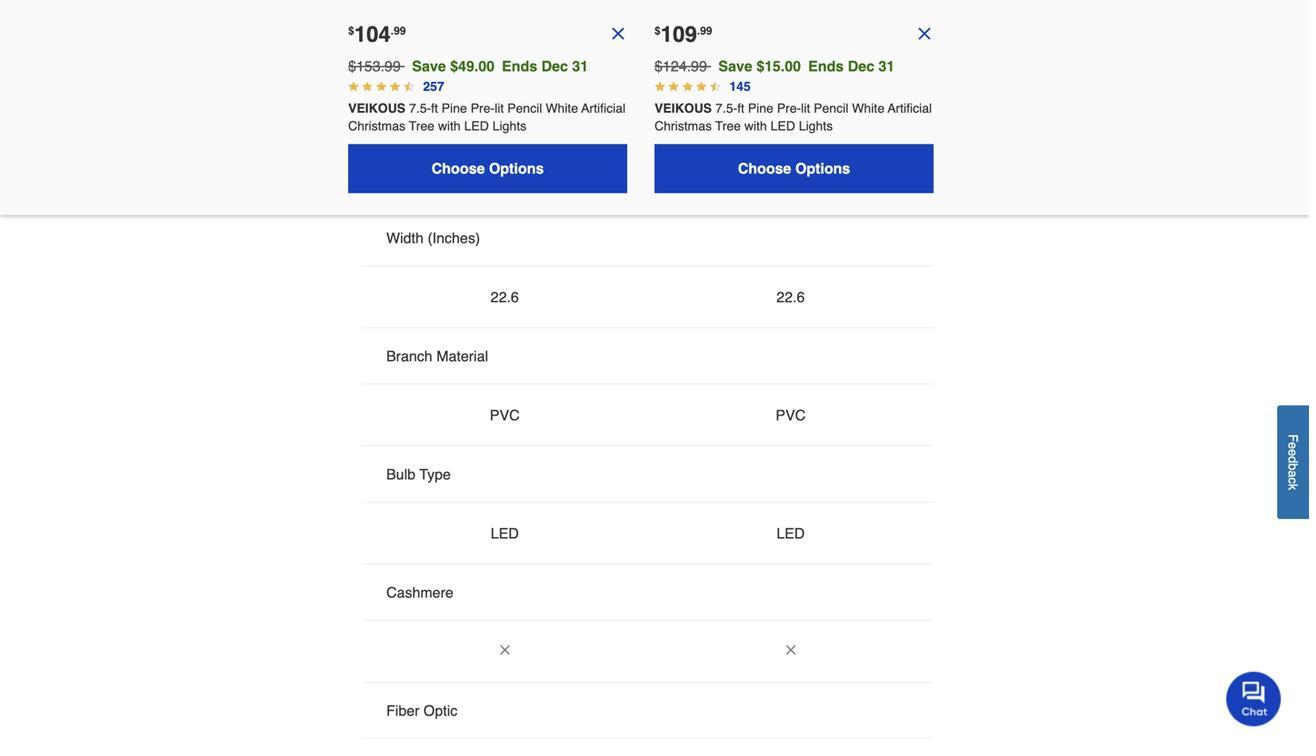 Task type: describe. For each thing, give the bounding box(es) containing it.
1 standard (5 - 8.9-ft) from the left
[[441, 170, 568, 187]]

1 horizontal spatial no image
[[916, 25, 934, 43]]

2 ft from the left
[[737, 101, 745, 115]]

2 ft) from the left
[[841, 170, 854, 187]]

145
[[729, 79, 751, 94]]

1 artificial from the left
[[581, 101, 626, 115]]

99 for 109
[[700, 25, 712, 37]]

4.5 out of 5 stars image for 3rd 4.5 out of 5 stars element
[[376, 81, 387, 92]]

1 choose from the left
[[432, 160, 485, 177]]

3 4.5 out of 5 stars element from the left
[[376, 81, 387, 92]]

2 standard (5 - 8.9-ft) from the left
[[727, 170, 854, 187]]

(inches)
[[428, 230, 480, 246]]

1 tree from the left
[[409, 119, 435, 133]]

4.5 out of 5 stars image for 2nd 4.5 out of 5 stars element from the right
[[696, 81, 707, 92]]

31 for 104
[[572, 58, 588, 75]]

1 options from the left
[[489, 160, 544, 177]]

2 choose options button from the left
[[655, 144, 934, 193]]

2 7.5 from the left
[[781, 52, 801, 69]]

dec for 104
[[541, 58, 568, 75]]

1 pencil from the left
[[507, 101, 542, 115]]

optic
[[424, 702, 458, 719]]

2 7.5- from the left
[[716, 101, 737, 115]]

2 22.6 from the left
[[777, 289, 805, 305]]

1 vertical spatial no image
[[783, 643, 798, 657]]

10 4.5 out of 5 stars element from the left
[[710, 81, 721, 92]]

1 lights from the left
[[492, 119, 526, 133]]

6 4.5 out of 5 stars element from the left
[[655, 81, 665, 92]]

1 - from the left
[[521, 170, 526, 187]]

1 4.5 out of 5 stars image from the left
[[348, 81, 359, 92]]

2 4.5 out of 5 stars element from the left
[[362, 81, 373, 92]]

99 for 104
[[394, 25, 406, 37]]

2 pine from the left
[[748, 101, 774, 115]]

$ 109 . 99
[[655, 22, 712, 47]]

2 lit from the left
[[801, 101, 810, 115]]

2 - from the left
[[807, 170, 812, 187]]

branch
[[386, 348, 432, 365]]

. for 104
[[391, 25, 394, 37]]

1 pre- from the left
[[471, 101, 495, 115]]

2 veikous from the left
[[655, 101, 712, 115]]

. for 109
[[697, 25, 700, 37]]

chat invite button image
[[1226, 671, 1282, 726]]

2 christmas from the left
[[655, 119, 712, 133]]

1 horizontal spatial no image
[[609, 25, 627, 43]]

1 white from the left
[[546, 101, 578, 115]]

1 standard from the left
[[441, 170, 500, 187]]

f e e d b a c k button
[[1277, 405, 1309, 519]]

2 artificial from the left
[[888, 101, 932, 115]]

4.5 out of 5 stars image for fourth 4.5 out of 5 stars element
[[390, 81, 401, 92]]

$ for 109
[[655, 25, 661, 37]]

2 8.9- from the left
[[816, 170, 841, 187]]

save $49.00 ends dec 31
[[412, 58, 588, 75]]

1 vertical spatial no image
[[498, 643, 512, 657]]

a
[[1286, 470, 1301, 477]]

width (inches)
[[386, 230, 480, 246]]

1 22.6 from the left
[[491, 289, 519, 305]]

2 e from the top
[[1286, 449, 1301, 456]]

2 7.5-ft pine pre-lit pencil white artificial christmas tree with led lights from the left
[[655, 101, 936, 133]]

d
[[1286, 456, 1301, 463]]

1 7.5 from the left
[[495, 52, 515, 69]]

4.5 out of 5 stars image for eighth 4.5 out of 5 stars element from left
[[682, 81, 693, 92]]

1 veikous from the left
[[348, 101, 405, 115]]

bulb type
[[386, 466, 451, 483]]

dec for 109
[[848, 58, 875, 75]]

1 7.5- from the left
[[409, 101, 431, 115]]

2 with from the left
[[744, 119, 767, 133]]

1 (5 from the left
[[504, 170, 517, 187]]

1 christmas from the left
[[348, 119, 405, 133]]

7 4.5 out of 5 stars element from the left
[[668, 81, 679, 92]]

$124.99
[[655, 58, 707, 75]]

2 white from the left
[[852, 101, 885, 115]]



Task type: vqa. For each thing, say whether or not it's contained in the screenshot.
get
no



Task type: locate. For each thing, give the bounding box(es) containing it.
white
[[546, 101, 578, 115], [852, 101, 885, 115]]

0 horizontal spatial artificial
[[581, 101, 626, 115]]

2 standard from the left
[[727, 170, 786, 187]]

1 ft from the left
[[431, 101, 438, 115]]

dec
[[541, 58, 568, 75], [848, 58, 875, 75]]

lights down save $15.00 ends dec 31
[[799, 119, 833, 133]]

2 4.5 out of 5 stars image from the left
[[362, 81, 373, 92]]

2 save from the left
[[718, 58, 752, 75]]

pre- down $15.00
[[777, 101, 801, 115]]

0 horizontal spatial options
[[489, 160, 544, 177]]

1 horizontal spatial 22.6
[[777, 289, 805, 305]]

99 inside $ 104 . 99
[[394, 25, 406, 37]]

white down save $15.00 ends dec 31
[[852, 101, 885, 115]]

choose down 145
[[738, 160, 791, 177]]

6 4.5 out of 5 stars image from the left
[[710, 81, 721, 92]]

0 horizontal spatial -
[[521, 170, 526, 187]]

4.5 out of 5 stars image
[[376, 81, 387, 92], [390, 81, 401, 92], [668, 81, 679, 92], [682, 81, 693, 92], [696, 81, 707, 92], [710, 81, 721, 92]]

1 horizontal spatial ft
[[737, 101, 745, 115]]

0 horizontal spatial pvc
[[490, 407, 520, 424]]

1 lit from the left
[[495, 101, 504, 115]]

choose
[[432, 160, 485, 177], [738, 160, 791, 177]]

1 horizontal spatial .
[[697, 25, 700, 37]]

1 pine from the left
[[442, 101, 467, 115]]

4 4.5 out of 5 stars image from the left
[[682, 81, 693, 92]]

2 pre- from the left
[[777, 101, 801, 115]]

0 horizontal spatial ft)
[[555, 170, 568, 187]]

0 horizontal spatial no image
[[783, 643, 798, 657]]

1 horizontal spatial 7.5-
[[716, 101, 737, 115]]

1 horizontal spatial lit
[[801, 101, 810, 115]]

7.5
[[495, 52, 515, 69], [781, 52, 801, 69]]

9 4.5 out of 5 stars element from the left
[[696, 81, 707, 92]]

0 horizontal spatial tree
[[409, 119, 435, 133]]

with
[[438, 119, 461, 133], [744, 119, 767, 133]]

b
[[1286, 463, 1301, 470]]

1 8.9- from the left
[[530, 170, 555, 187]]

ft
[[431, 101, 438, 115], [737, 101, 745, 115]]

1 choose options button from the left
[[348, 144, 627, 193]]

0 horizontal spatial pine
[[442, 101, 467, 115]]

99
[[394, 25, 406, 37], [700, 25, 712, 37]]

width
[[386, 230, 424, 246]]

1 horizontal spatial options
[[795, 160, 850, 177]]

99 right 109
[[700, 25, 712, 37]]

c
[[1286, 477, 1301, 484]]

7.5-ft pine pre-lit pencil white artificial christmas tree with led lights down save $49.00 ends dec 31
[[348, 101, 629, 133]]

1 pvc from the left
[[490, 407, 520, 424]]

white down save $49.00 ends dec 31
[[546, 101, 578, 115]]

tree down 257
[[409, 119, 435, 133]]

0 horizontal spatial 99
[[394, 25, 406, 37]]

1 99 from the left
[[394, 25, 406, 37]]

1 with from the left
[[438, 119, 461, 133]]

0 horizontal spatial lights
[[492, 119, 526, 133]]

ft down 257
[[431, 101, 438, 115]]

2 $ from the left
[[655, 25, 661, 37]]

3 4.5 out of 5 stars image from the left
[[668, 81, 679, 92]]

ft)
[[555, 170, 568, 187], [841, 170, 854, 187]]

no image
[[609, 25, 627, 43], [498, 643, 512, 657]]

0 horizontal spatial with
[[438, 119, 461, 133]]

. up the $124.99
[[697, 25, 700, 37]]

1 4.5 out of 5 stars element from the left
[[348, 81, 359, 92]]

$ 104 . 99
[[348, 22, 406, 47]]

2 choose options from the left
[[738, 160, 850, 177]]

22.6
[[491, 289, 519, 305], [777, 289, 805, 305]]

0 horizontal spatial 7.5-
[[409, 101, 431, 115]]

1 horizontal spatial 7.5
[[781, 52, 801, 69]]

1 ends from the left
[[502, 58, 537, 75]]

type
[[419, 466, 451, 483]]

2 (5 from the left
[[790, 170, 803, 187]]

e up the d
[[1286, 442, 1301, 449]]

0 horizontal spatial choose options
[[432, 160, 544, 177]]

2 4.5 out of 5 stars image from the left
[[390, 81, 401, 92]]

1 horizontal spatial 31
[[879, 58, 895, 75]]

0 horizontal spatial (5
[[504, 170, 517, 187]]

$ up $153.99
[[348, 25, 354, 37]]

lights
[[492, 119, 526, 133], [799, 119, 833, 133]]

0 horizontal spatial ends
[[502, 58, 537, 75]]

104
[[354, 22, 391, 47]]

christmas down $153.99
[[348, 119, 405, 133]]

31
[[572, 58, 588, 75], [879, 58, 895, 75]]

material
[[437, 348, 488, 365]]

with down 145
[[744, 119, 767, 133]]

pine down 145
[[748, 101, 774, 115]]

7.5-ft pine pre-lit pencil white artificial christmas tree with led lights
[[348, 101, 629, 133], [655, 101, 936, 133]]

save up 257
[[412, 58, 446, 75]]

$ up the $124.99
[[655, 25, 661, 37]]

standard (5 - 8.9-ft)
[[441, 170, 568, 187], [727, 170, 854, 187]]

0 horizontal spatial .
[[391, 25, 394, 37]]

1 horizontal spatial choose
[[738, 160, 791, 177]]

fiber
[[386, 702, 420, 719]]

choose up (inches)
[[432, 160, 485, 177]]

1 horizontal spatial $
[[655, 25, 661, 37]]

save $15.00 ends dec 31
[[718, 58, 895, 75]]

standard
[[441, 170, 500, 187], [727, 170, 786, 187]]

dec right $15.00
[[848, 58, 875, 75]]

0 horizontal spatial 7.5
[[495, 52, 515, 69]]

5 4.5 out of 5 stars element from the left
[[403, 81, 414, 92]]

1 . from the left
[[391, 25, 394, 37]]

4 4.5 out of 5 stars image from the left
[[655, 81, 665, 92]]

$49.00
[[450, 58, 495, 75]]

1 horizontal spatial artificial
[[888, 101, 932, 115]]

ends
[[502, 58, 537, 75], [808, 58, 844, 75]]

1 horizontal spatial ends
[[808, 58, 844, 75]]

0 horizontal spatial lit
[[495, 101, 504, 115]]

$ inside "$ 109 . 99"
[[655, 25, 661, 37]]

pencil down save $49.00 ends dec 31
[[507, 101, 542, 115]]

1 dec from the left
[[541, 58, 568, 75]]

pencil down save $15.00 ends dec 31
[[814, 101, 849, 115]]

0 horizontal spatial 8.9-
[[530, 170, 555, 187]]

31 for 109
[[879, 58, 895, 75]]

1 horizontal spatial 7.5-ft pine pre-lit pencil white artificial christmas tree with led lights
[[655, 101, 936, 133]]

0 horizontal spatial save
[[412, 58, 446, 75]]

257
[[423, 79, 444, 94]]

$
[[348, 25, 354, 37], [655, 25, 661, 37]]

e
[[1286, 442, 1301, 449], [1286, 449, 1301, 456]]

1 4.5 out of 5 stars image from the left
[[376, 81, 387, 92]]

2 pvc from the left
[[776, 407, 806, 424]]

veikous down the $124.99
[[655, 101, 712, 115]]

lit
[[495, 101, 504, 115], [801, 101, 810, 115]]

1 horizontal spatial (5
[[790, 170, 803, 187]]

cashmere
[[386, 584, 453, 601]]

1 horizontal spatial christmas
[[655, 119, 712, 133]]

2 99 from the left
[[700, 25, 712, 37]]

pine down 257
[[442, 101, 467, 115]]

. inside "$ 109 . 99"
[[697, 25, 700, 37]]

2 lights from the left
[[799, 119, 833, 133]]

veikous down $153.99
[[348, 101, 405, 115]]

artificial
[[581, 101, 626, 115], [888, 101, 932, 115]]

1 horizontal spatial pencil
[[814, 101, 849, 115]]

$153.99
[[348, 58, 401, 75]]

2 tree from the left
[[715, 119, 741, 133]]

options
[[489, 160, 544, 177], [795, 160, 850, 177]]

no image
[[916, 25, 934, 43], [783, 643, 798, 657]]

0 horizontal spatial pre-
[[471, 101, 495, 115]]

0 horizontal spatial 31
[[572, 58, 588, 75]]

1 horizontal spatial ft)
[[841, 170, 854, 187]]

1 horizontal spatial veikous
[[655, 101, 712, 115]]

christmas
[[348, 119, 405, 133], [655, 119, 712, 133]]

. inside $ 104 . 99
[[391, 25, 394, 37]]

pine
[[442, 101, 467, 115], [748, 101, 774, 115]]

1 $ from the left
[[348, 25, 354, 37]]

1 horizontal spatial 99
[[700, 25, 712, 37]]

0 horizontal spatial $
[[348, 25, 354, 37]]

f e e d b a c k
[[1286, 434, 1301, 490]]

99 right '104'
[[394, 25, 406, 37]]

8 4.5 out of 5 stars element from the left
[[682, 81, 693, 92]]

$15.00
[[756, 58, 801, 75]]

1 horizontal spatial tree
[[715, 119, 741, 133]]

4.5 out of 5 stars image
[[348, 81, 359, 92], [362, 81, 373, 92], [403, 81, 414, 92], [655, 81, 665, 92]]

0 vertical spatial no image
[[916, 25, 934, 43]]

7.5- down 257
[[409, 101, 431, 115]]

0 horizontal spatial pencil
[[507, 101, 542, 115]]

1 save from the left
[[412, 58, 446, 75]]

christmas down the $124.99
[[655, 119, 712, 133]]

branch material
[[386, 348, 488, 365]]

1 horizontal spatial standard
[[727, 170, 786, 187]]

bulb
[[386, 466, 415, 483]]

0 vertical spatial no image
[[609, 25, 627, 43]]

lit down save $15.00 ends dec 31
[[801, 101, 810, 115]]

2 dec from the left
[[848, 58, 875, 75]]

1 horizontal spatial white
[[852, 101, 885, 115]]

0 horizontal spatial choose
[[432, 160, 485, 177]]

1 ft) from the left
[[555, 170, 568, 187]]

2 31 from the left
[[879, 58, 895, 75]]

. up $153.99
[[391, 25, 394, 37]]

4 4.5 out of 5 stars element from the left
[[390, 81, 401, 92]]

.
[[391, 25, 394, 37], [697, 25, 700, 37]]

with down 257
[[438, 119, 461, 133]]

tree
[[409, 119, 435, 133], [715, 119, 741, 133]]

lit down save $49.00 ends dec 31
[[495, 101, 504, 115]]

1 horizontal spatial pine
[[748, 101, 774, 115]]

7.5- down 145
[[716, 101, 737, 115]]

4.5 out of 5 stars element
[[348, 81, 359, 92], [362, 81, 373, 92], [376, 81, 387, 92], [390, 81, 401, 92], [403, 81, 414, 92], [655, 81, 665, 92], [668, 81, 679, 92], [682, 81, 693, 92], [696, 81, 707, 92], [710, 81, 721, 92]]

pvc
[[490, 407, 520, 424], [776, 407, 806, 424]]

1 e from the top
[[1286, 442, 1301, 449]]

fiber optic
[[386, 702, 458, 719]]

choose options button
[[348, 144, 627, 193], [655, 144, 934, 193]]

1 horizontal spatial -
[[807, 170, 812, 187]]

1 7.5-ft pine pre-lit pencil white artificial christmas tree with led lights from the left
[[348, 101, 629, 133]]

led
[[464, 119, 489, 133], [771, 119, 795, 133], [491, 525, 519, 542], [777, 525, 805, 542]]

2 options from the left
[[795, 160, 850, 177]]

ft down 145
[[737, 101, 745, 115]]

5 4.5 out of 5 stars image from the left
[[696, 81, 707, 92]]

choose options
[[432, 160, 544, 177], [738, 160, 850, 177]]

k
[[1286, 484, 1301, 490]]

pre- down $49.00
[[471, 101, 495, 115]]

tree down 145
[[715, 119, 741, 133]]

1 horizontal spatial choose options button
[[655, 144, 934, 193]]

ends for 109
[[808, 58, 844, 75]]

choose options for second choose options button
[[738, 160, 850, 177]]

e up b at the bottom right
[[1286, 449, 1301, 456]]

2 ends from the left
[[808, 58, 844, 75]]

$ inside $ 104 . 99
[[348, 25, 354, 37]]

4.5 out of 5 stars image for first 4.5 out of 5 stars element from the right
[[710, 81, 721, 92]]

-
[[521, 170, 526, 187], [807, 170, 812, 187]]

0 horizontal spatial veikous
[[348, 101, 405, 115]]

0 horizontal spatial dec
[[541, 58, 568, 75]]

(5
[[504, 170, 517, 187], [790, 170, 803, 187]]

save for 109
[[718, 58, 752, 75]]

pre-
[[471, 101, 495, 115], [777, 101, 801, 115]]

1 horizontal spatial lights
[[799, 119, 833, 133]]

99 inside "$ 109 . 99"
[[700, 25, 712, 37]]

7.5-
[[409, 101, 431, 115], [716, 101, 737, 115]]

0 horizontal spatial christmas
[[348, 119, 405, 133]]

1 horizontal spatial standard (5 - 8.9-ft)
[[727, 170, 854, 187]]

ends right $15.00
[[808, 58, 844, 75]]

1 horizontal spatial save
[[718, 58, 752, 75]]

lights down save $49.00 ends dec 31
[[492, 119, 526, 133]]

0 horizontal spatial standard (5 - 8.9-ft)
[[441, 170, 568, 187]]

1 horizontal spatial 8.9-
[[816, 170, 841, 187]]

0 horizontal spatial no image
[[498, 643, 512, 657]]

0 horizontal spatial choose options button
[[348, 144, 627, 193]]

0 horizontal spatial 22.6
[[491, 289, 519, 305]]

7.5-ft pine pre-lit pencil white artificial christmas tree with led lights down save $15.00 ends dec 31
[[655, 101, 936, 133]]

0 horizontal spatial standard
[[441, 170, 500, 187]]

2 pencil from the left
[[814, 101, 849, 115]]

ends right $49.00
[[502, 58, 537, 75]]

1 horizontal spatial dec
[[848, 58, 875, 75]]

8.9-
[[530, 170, 555, 187], [816, 170, 841, 187]]

dec right $49.00
[[541, 58, 568, 75]]

4.5 out of 5 stars image for seventh 4.5 out of 5 stars element from left
[[668, 81, 679, 92]]

save up 145
[[718, 58, 752, 75]]

1 horizontal spatial with
[[744, 119, 767, 133]]

1 choose options from the left
[[432, 160, 544, 177]]

ends for 104
[[502, 58, 537, 75]]

save for 104
[[412, 58, 446, 75]]

1 horizontal spatial pvc
[[776, 407, 806, 424]]

1 31 from the left
[[572, 58, 588, 75]]

0 horizontal spatial ft
[[431, 101, 438, 115]]

choose options for 2nd choose options button from the right
[[432, 160, 544, 177]]

2 choose from the left
[[738, 160, 791, 177]]

f
[[1286, 434, 1301, 442]]

3 4.5 out of 5 stars image from the left
[[403, 81, 414, 92]]

1 horizontal spatial choose options
[[738, 160, 850, 177]]

$ for 104
[[348, 25, 354, 37]]

109
[[661, 22, 697, 47]]

0 horizontal spatial white
[[546, 101, 578, 115]]

2 . from the left
[[697, 25, 700, 37]]

save
[[412, 58, 446, 75], [718, 58, 752, 75]]

veikous
[[348, 101, 405, 115], [655, 101, 712, 115]]

0 horizontal spatial 7.5-ft pine pre-lit pencil white artificial christmas tree with led lights
[[348, 101, 629, 133]]

1 horizontal spatial pre-
[[777, 101, 801, 115]]

pencil
[[507, 101, 542, 115], [814, 101, 849, 115]]



